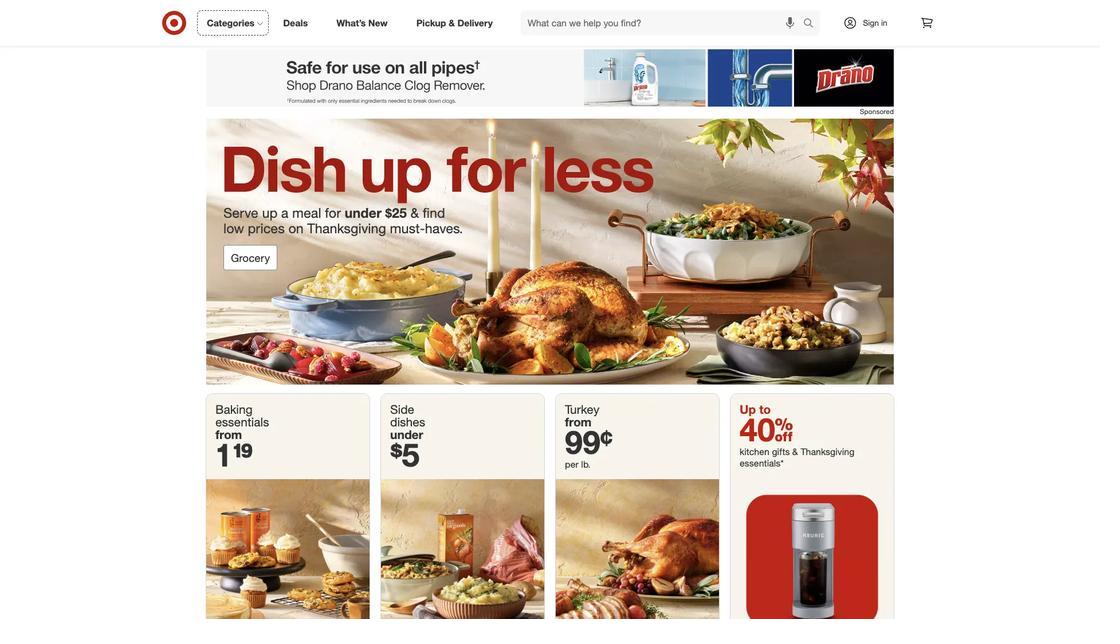 Task type: describe. For each thing, give the bounding box(es) containing it.
grocery button
[[224, 245, 277, 270]]

1 19
[[216, 435, 253, 474]]

dish up for less image
[[206, 119, 894, 385]]

99¢
[[565, 422, 613, 461]]

baking
[[216, 402, 253, 416]]

0 vertical spatial &
[[449, 17, 455, 28]]

essentials*
[[740, 457, 784, 469]]

& find low prices on thanksgiving must-haves.
[[224, 204, 463, 236]]

turkey
[[565, 402, 600, 416]]

under inside side dishes under
[[390, 427, 423, 442]]

side dishes under
[[390, 402, 425, 442]]

$5
[[390, 435, 420, 474]]

up
[[262, 204, 278, 221]]

$25
[[385, 204, 407, 221]]

up to
[[740, 402, 771, 416]]

prices
[[248, 220, 285, 236]]

find
[[423, 204, 445, 221]]

thanksgiving inside "& find low prices on thanksgiving must-haves."
[[307, 220, 386, 236]]

to
[[760, 402, 771, 416]]

meal
[[292, 204, 321, 221]]

dishes
[[390, 414, 425, 429]]

gifts
[[772, 446, 790, 457]]

deals link
[[274, 10, 322, 36]]

what's new
[[337, 17, 388, 28]]

delivery
[[458, 17, 493, 28]]

kitchen gifts & thanksgiving essentials*
[[740, 446, 855, 469]]

& inside "& find low prices on thanksgiving must-haves."
[[411, 204, 419, 221]]

a
[[281, 204, 289, 221]]



Task type: locate. For each thing, give the bounding box(es) containing it.
under down side
[[390, 427, 423, 442]]

on
[[289, 220, 304, 236]]

sign
[[863, 18, 879, 28]]

0 horizontal spatial under
[[345, 204, 382, 221]]

grocery
[[231, 251, 270, 264]]

& inside kitchen gifts & thanksgiving essentials*
[[793, 446, 798, 457]]

search button
[[798, 10, 826, 38]]

What can we help you find? suggestions appear below search field
[[521, 10, 806, 36]]

thanksgiving right on
[[307, 220, 386, 236]]

essentials
[[216, 414, 269, 429]]

& right gifts
[[793, 446, 798, 457]]

what's new link
[[327, 10, 402, 36]]

per
[[565, 459, 579, 470]]

1
[[216, 435, 232, 474]]

new
[[368, 17, 388, 28]]

search
[[798, 18, 826, 30]]

must-
[[390, 220, 425, 236]]

& right "pickup"
[[449, 17, 455, 28]]

categories link
[[197, 10, 269, 36]]

categories
[[207, 17, 255, 28]]

deals
[[283, 17, 308, 28]]

2 horizontal spatial &
[[793, 446, 798, 457]]

baking essentials from
[[216, 402, 269, 442]]

from inside baking essentials from
[[216, 427, 242, 442]]

serve
[[224, 204, 258, 221]]

1 horizontal spatial under
[[390, 427, 423, 442]]

0 horizontal spatial &
[[411, 204, 419, 221]]

1 vertical spatial thanksgiving
[[801, 446, 855, 457]]

& right $25
[[411, 204, 419, 221]]

lb.
[[581, 459, 591, 470]]

from
[[565, 414, 592, 429], [216, 427, 242, 442]]

under right for
[[345, 204, 382, 221]]

19
[[232, 435, 253, 474]]

side
[[390, 402, 414, 416]]

0 vertical spatial under
[[345, 204, 382, 221]]

1 vertical spatial &
[[411, 204, 419, 221]]

1 horizontal spatial from
[[565, 414, 592, 429]]

for
[[325, 204, 341, 221]]

thanksgiving inside kitchen gifts & thanksgiving essentials*
[[801, 446, 855, 457]]

pickup
[[416, 17, 446, 28]]

0 horizontal spatial from
[[216, 427, 242, 442]]

what's
[[337, 17, 366, 28]]

from inside turkey from
[[565, 414, 592, 429]]

2 vertical spatial &
[[793, 446, 798, 457]]

up
[[740, 402, 756, 416]]

&
[[449, 17, 455, 28], [411, 204, 419, 221], [793, 446, 798, 457]]

sponsored
[[860, 107, 894, 116]]

1 horizontal spatial &
[[449, 17, 455, 28]]

thanksgiving right gifts
[[801, 446, 855, 457]]

serve up a meal for under $25
[[224, 204, 407, 221]]

pickup & delivery
[[416, 17, 493, 28]]

0 horizontal spatial thanksgiving
[[307, 220, 386, 236]]

haves.
[[425, 220, 463, 236]]

in
[[882, 18, 888, 28]]

turkey from
[[565, 402, 600, 429]]

pickup & delivery link
[[407, 10, 507, 36]]

kitchen
[[740, 446, 770, 457]]

advertisement region
[[206, 49, 894, 106]]

0 vertical spatial thanksgiving
[[307, 220, 386, 236]]

1 vertical spatial under
[[390, 427, 423, 442]]

40
[[740, 410, 793, 449]]

1 horizontal spatial thanksgiving
[[801, 446, 855, 457]]

sign in
[[863, 18, 888, 28]]

sign in link
[[834, 10, 906, 36]]

under
[[345, 204, 382, 221], [390, 427, 423, 442]]

thanksgiving
[[307, 220, 386, 236], [801, 446, 855, 457]]

per lb.
[[565, 459, 591, 470]]

low
[[224, 220, 244, 236]]



Task type: vqa. For each thing, say whether or not it's contained in the screenshot.
offer associated with Decor,
no



